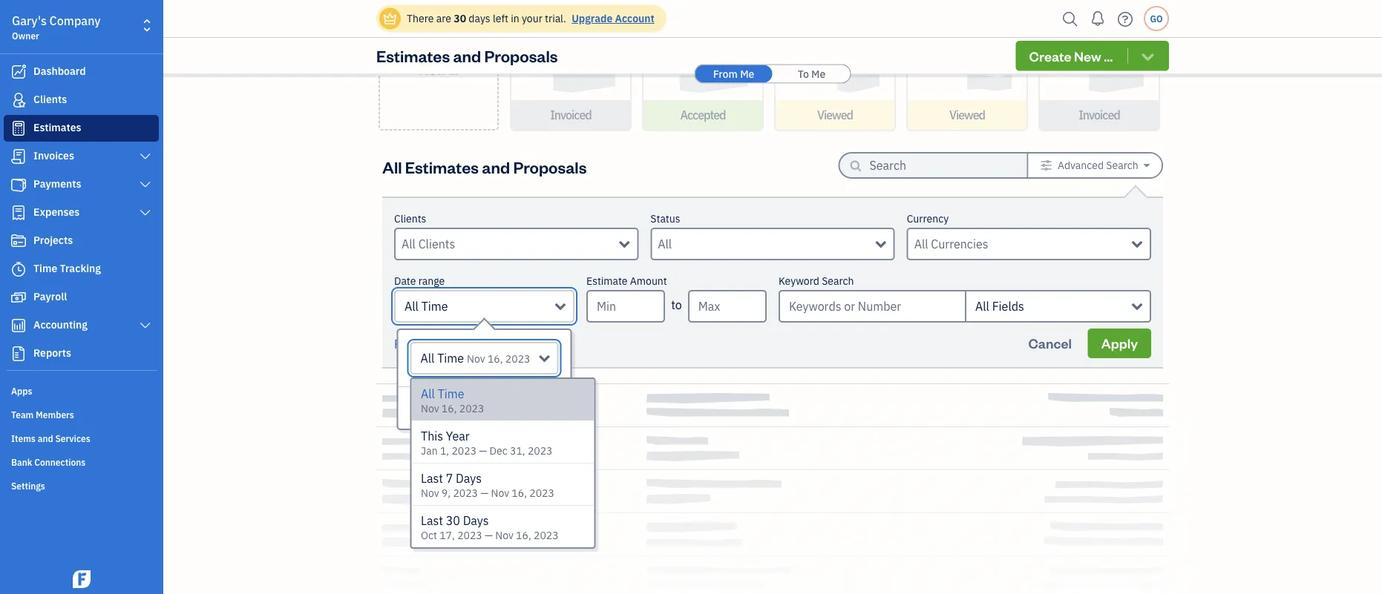 Task type: describe. For each thing, give the bounding box(es) containing it.
16, inside last 7 days nov 9, 2023 — nov 16, 2023
[[511, 487, 527, 500]]

your
[[522, 12, 543, 25]]

projects link
[[4, 228, 159, 255]]

0 horizontal spatial create new … button
[[379, 0, 499, 131]]

2 viewed from the left
[[949, 107, 985, 123]]

All search field
[[658, 235, 876, 253]]

money image
[[10, 290, 27, 305]]

estimate image
[[10, 121, 27, 136]]

last 7 days nov 9, 2023 — nov 16, 2023
[[421, 471, 554, 500]]

— inside this year jan 1, 2023 — dec 31, 2023
[[479, 444, 487, 458]]

nov left 9,
[[421, 487, 439, 500]]

currency
[[907, 212, 949, 226]]

company
[[49, 13, 101, 29]]

2 vertical spatial estimates
[[405, 156, 479, 177]]

2023 inside date range field
[[505, 352, 530, 366]]

team members link
[[4, 403, 159, 425]]

from me
[[713, 67, 754, 81]]

chevron large down image for expenses
[[139, 207, 152, 219]]

expenses link
[[4, 200, 159, 226]]

oct
[[421, 529, 437, 543]]

0 horizontal spatial …
[[449, 61, 458, 78]]

nov up this
[[421, 402, 439, 416]]

expenses
[[33, 205, 80, 219]]

1 horizontal spatial create
[[1029, 47, 1072, 65]]

chevron large down image
[[139, 151, 152, 163]]

1 vertical spatial and
[[482, 156, 510, 177]]

tracking
[[60, 262, 101, 275]]

keyword search
[[779, 274, 854, 288]]

estimate
[[586, 274, 628, 288]]

settings link
[[4, 474, 159, 497]]

reports
[[33, 346, 71, 360]]

and for proposals
[[453, 45, 481, 66]]

timer image
[[10, 262, 27, 277]]

0 vertical spatial 30
[[454, 12, 466, 25]]

upgrade account link
[[569, 12, 655, 25]]

chevrondown image
[[1140, 48, 1157, 63]]

settings image
[[1040, 160, 1052, 171]]

time inside all time nov 16, 2023
[[437, 386, 464, 402]]

chart image
[[10, 318, 27, 333]]

time inside dropdown button
[[421, 299, 448, 314]]

account
[[615, 12, 655, 25]]

last for last 30 days
[[421, 513, 443, 529]]

list box containing all time
[[412, 379, 594, 549]]

me for from me
[[740, 67, 754, 81]]

gary's company owner
[[12, 13, 101, 42]]

2 invoiced from the left
[[1079, 107, 1120, 123]]

jan
[[421, 444, 437, 458]]

all time
[[405, 299, 448, 314]]

all for all fields
[[975, 299, 989, 314]]

are
[[436, 12, 451, 25]]

bank connections
[[11, 457, 86, 468]]

all fields
[[975, 299, 1024, 314]]

1 viewed from the left
[[817, 107, 853, 123]]

cancel button for topmost "apply" button
[[1015, 329, 1085, 359]]

all
[[427, 337, 440, 352]]

dashboard image
[[10, 65, 27, 79]]

apply for topmost "apply" button
[[1101, 335, 1138, 352]]

1 horizontal spatial create new …
[[1029, 47, 1113, 65]]

invoices link
[[4, 143, 159, 170]]

16, up year
[[441, 402, 457, 416]]

reset all button
[[394, 336, 440, 353]]

trial.
[[545, 12, 566, 25]]

Search text field
[[870, 154, 1003, 177]]

accounting link
[[4, 313, 159, 339]]

chevron large down image for accounting
[[139, 320, 152, 332]]

advanced
[[1058, 158, 1104, 172]]

dashboard link
[[4, 59, 159, 85]]

reports link
[[4, 341, 159, 367]]

to me link
[[773, 65, 850, 83]]

settings
[[11, 480, 45, 492]]

all inside date range field
[[421, 351, 435, 366]]

to
[[798, 67, 809, 81]]

freshbooks image
[[70, 571, 94, 589]]

nov up last 30 days oct 17, 2023 — nov 16, 2023
[[491, 487, 509, 500]]

0 horizontal spatial apply button
[[495, 393, 559, 423]]

there
[[407, 12, 434, 25]]

payments
[[33, 177, 81, 191]]

main element
[[0, 0, 200, 595]]

team members
[[11, 409, 74, 421]]

owner
[[12, 30, 39, 42]]

bank connections link
[[4, 451, 159, 473]]

time tracking
[[33, 262, 101, 275]]

apply for leftmost "apply" button
[[509, 399, 545, 417]]

cancel button for leftmost "apply" button
[[422, 393, 492, 423]]

clients link
[[4, 87, 159, 114]]

services
[[55, 433, 90, 445]]

keyword
[[779, 274, 819, 288]]

search image
[[1059, 8, 1082, 30]]

this
[[421, 429, 443, 444]]

items
[[11, 433, 36, 445]]

crown image
[[382, 11, 398, 26]]

me for to me
[[811, 67, 826, 81]]

estimates link
[[4, 115, 159, 142]]

go button
[[1144, 6, 1169, 31]]

notifications image
[[1086, 4, 1110, 33]]

0 horizontal spatial create new …
[[418, 43, 460, 78]]

fields
[[992, 299, 1024, 314]]

from
[[713, 67, 738, 81]]

connections
[[34, 457, 86, 468]]

estimates for estimates
[[33, 121, 81, 134]]

1 horizontal spatial clients
[[394, 212, 426, 226]]

advanced search button
[[1029, 154, 1162, 177]]

cancel for topmost "apply" button
[[1029, 335, 1072, 352]]

payroll link
[[4, 284, 159, 311]]

30 inside last 30 days oct 17, 2023 — nov 16, 2023
[[446, 513, 460, 529]]

advanced search
[[1058, 158, 1139, 172]]

reset all
[[394, 337, 440, 352]]

search for keyword search
[[822, 274, 854, 288]]

to
[[671, 297, 682, 313]]

9,
[[441, 487, 450, 500]]

reset
[[394, 337, 425, 352]]

cancel for leftmost "apply" button
[[436, 399, 479, 417]]

this year jan 1, 2023 — dec 31, 2023
[[421, 429, 552, 458]]



Task type: vqa. For each thing, say whether or not it's contained in the screenshot.
the Bank Connections image
no



Task type: locate. For each thing, give the bounding box(es) containing it.
apps
[[11, 385, 32, 397]]

1 horizontal spatial cancel
[[1029, 335, 1072, 352]]

1 vertical spatial days
[[463, 513, 489, 529]]

search
[[1106, 158, 1139, 172], [822, 274, 854, 288]]

all time nov 16, 2023 up year
[[421, 386, 484, 416]]

there are 30 days left in your trial. upgrade account
[[407, 12, 655, 25]]

1 horizontal spatial …
[[1104, 47, 1113, 65]]

cancel down keyword search field
[[1029, 335, 1072, 352]]

2 last from the top
[[421, 513, 443, 529]]

2 vertical spatial and
[[38, 433, 53, 445]]

estimates inside estimates 'link'
[[33, 121, 81, 134]]

0 horizontal spatial viewed
[[817, 107, 853, 123]]

1 vertical spatial apply
[[509, 399, 545, 417]]

0 vertical spatial estimates
[[376, 45, 450, 66]]

days for last 30 days
[[463, 513, 489, 529]]

31,
[[510, 444, 525, 458]]

0 vertical spatial clients
[[33, 92, 67, 106]]

create new …
[[418, 43, 460, 78], [1029, 47, 1113, 65]]

list box
[[412, 379, 594, 549]]

16, down "31,"
[[511, 487, 527, 500]]

0 horizontal spatial search
[[822, 274, 854, 288]]

chevron large down image inside 'accounting' link
[[139, 320, 152, 332]]

last inside last 7 days nov 9, 2023 — nov 16, 2023
[[421, 471, 443, 487]]

payroll
[[33, 290, 67, 304]]

1 vertical spatial search
[[822, 274, 854, 288]]

1 horizontal spatial invoiced
[[1079, 107, 1120, 123]]

days
[[469, 12, 490, 25]]

0 horizontal spatial new
[[419, 61, 446, 78]]

all time nov 16, 2023 inside date range field
[[421, 351, 530, 366]]

1 vertical spatial —
[[480, 487, 488, 500]]

days for last 7 days
[[455, 471, 481, 487]]

0 vertical spatial cancel
[[1029, 335, 1072, 352]]

search for advanced search
[[1106, 158, 1139, 172]]

me right from
[[740, 67, 754, 81]]

1 chevron large down image from the top
[[139, 179, 152, 191]]

0 vertical spatial proposals
[[484, 45, 558, 66]]

0 vertical spatial and
[[453, 45, 481, 66]]

nov down last 7 days nov 9, 2023 — nov 16, 2023
[[495, 529, 513, 543]]

All Currencies search field
[[914, 235, 1132, 253]]

0 vertical spatial last
[[421, 471, 443, 487]]

all
[[382, 156, 402, 177], [405, 299, 419, 314], [975, 299, 989, 314], [421, 351, 435, 366], [421, 386, 435, 402]]

1 vertical spatial proposals
[[513, 156, 587, 177]]

items and services link
[[4, 427, 159, 449]]

— inside last 30 days oct 17, 2023 — nov 16, 2023
[[484, 529, 493, 543]]

invoice image
[[10, 149, 27, 164]]

create down are
[[418, 43, 460, 60]]

1 horizontal spatial viewed
[[949, 107, 985, 123]]

0 vertical spatial days
[[455, 471, 481, 487]]

0 vertical spatial chevron large down image
[[139, 179, 152, 191]]

apply button
[[1088, 329, 1151, 359], [495, 393, 559, 423]]

1 horizontal spatial and
[[453, 45, 481, 66]]

and inside "link"
[[38, 433, 53, 445]]

chevron large down image inside expenses link
[[139, 207, 152, 219]]

accepted
[[680, 107, 726, 123]]

apply button up "31,"
[[495, 393, 559, 423]]

apply down keyword search field
[[1101, 335, 1138, 352]]

… down are
[[449, 61, 458, 78]]

viewed up search text field
[[949, 107, 985, 123]]

2 vertical spatial —
[[484, 529, 493, 543]]

invoices
[[33, 149, 74, 163]]

— right "17,"
[[484, 529, 493, 543]]

0 horizontal spatial cancel
[[436, 399, 479, 417]]

in
[[511, 12, 519, 25]]

… down notifications image
[[1104, 47, 1113, 65]]

all estimates and proposals
[[382, 156, 587, 177]]

proposals
[[484, 45, 558, 66], [513, 156, 587, 177]]

bank
[[11, 457, 32, 468]]

0 horizontal spatial apply
[[509, 399, 545, 417]]

1 vertical spatial last
[[421, 513, 443, 529]]

1 horizontal spatial new
[[1074, 47, 1101, 65]]

Estimate Amount Maximum text field
[[688, 290, 767, 323]]

2 all time nov 16, 2023 from the top
[[421, 386, 484, 416]]

1 horizontal spatial cancel button
[[1015, 329, 1085, 359]]

time right timer image
[[33, 262, 57, 275]]

1 vertical spatial estimates
[[33, 121, 81, 134]]

0 vertical spatial cancel button
[[1015, 329, 1085, 359]]

time up year
[[437, 386, 464, 402]]

all inside dropdown button
[[405, 299, 419, 314]]

3 chevron large down image from the top
[[139, 320, 152, 332]]

all time nov 16, 2023 down all time dropdown button
[[421, 351, 530, 366]]

search left caretdown icon
[[1106, 158, 1139, 172]]

nov inside date range field
[[467, 352, 485, 366]]

chevron large down image
[[139, 179, 152, 191], [139, 207, 152, 219], [139, 320, 152, 332]]

0 vertical spatial search
[[1106, 158, 1139, 172]]

time inside date range field
[[437, 351, 464, 366]]

go
[[1150, 13, 1163, 24]]

0 horizontal spatial clients
[[33, 92, 67, 106]]

to me
[[798, 67, 826, 81]]

me
[[740, 67, 754, 81], [811, 67, 826, 81]]

— for last 30 days
[[484, 529, 493, 543]]

last down 9,
[[421, 513, 443, 529]]

1 horizontal spatial apply
[[1101, 335, 1138, 352]]

all for all estimates and proposals
[[382, 156, 402, 177]]

16,
[[488, 352, 503, 366], [441, 402, 457, 416], [511, 487, 527, 500], [516, 529, 531, 543]]

16, inside date range field
[[488, 352, 503, 366]]

cancel button up year
[[422, 393, 492, 423]]

estimates for estimates and proposals
[[376, 45, 450, 66]]

2023
[[505, 352, 530, 366], [459, 402, 484, 416], [451, 444, 476, 458], [527, 444, 552, 458], [453, 487, 478, 500], [529, 487, 554, 500], [457, 529, 482, 543], [533, 529, 558, 543]]

1 vertical spatial clients
[[394, 212, 426, 226]]

all for all time
[[405, 299, 419, 314]]

cancel
[[1029, 335, 1072, 352], [436, 399, 479, 417]]

—
[[479, 444, 487, 458], [480, 487, 488, 500], [484, 529, 493, 543]]

Date Range field
[[410, 342, 559, 375]]

1 vertical spatial apply button
[[495, 393, 559, 423]]

time
[[33, 262, 57, 275], [421, 299, 448, 314], [437, 351, 464, 366], [437, 386, 464, 402]]

2 horizontal spatial and
[[482, 156, 510, 177]]

estimate amount
[[586, 274, 667, 288]]

30 right oct
[[446, 513, 460, 529]]

7
[[446, 471, 453, 487]]

nov
[[467, 352, 485, 366], [421, 402, 439, 416], [421, 487, 439, 500], [491, 487, 509, 500], [495, 529, 513, 543]]

1 me from the left
[[740, 67, 754, 81]]

nov inside last 30 days oct 17, 2023 — nov 16, 2023
[[495, 529, 513, 543]]

Estimate Amount Minimum text field
[[586, 290, 665, 323]]

last inside last 30 days oct 17, 2023 — nov 16, 2023
[[421, 513, 443, 529]]

16, down all time dropdown button
[[488, 352, 503, 366]]

all inside all time nov 16, 2023
[[421, 386, 435, 402]]

time tracking link
[[4, 256, 159, 283]]

0 vertical spatial all time nov 16, 2023
[[421, 351, 530, 366]]

payments link
[[4, 171, 159, 198]]

— for last 7 days
[[480, 487, 488, 500]]

2 me from the left
[[811, 67, 826, 81]]

2 vertical spatial chevron large down image
[[139, 320, 152, 332]]

gary's
[[12, 13, 47, 29]]

time down 'range'
[[421, 299, 448, 314]]

dec
[[489, 444, 507, 458]]

2 chevron large down image from the top
[[139, 207, 152, 219]]

range
[[418, 274, 445, 288]]

days right 7
[[455, 471, 481, 487]]

status
[[651, 212, 680, 226]]

16, inside last 30 days oct 17, 2023 — nov 16, 2023
[[516, 529, 531, 543]]

clients
[[33, 92, 67, 106], [394, 212, 426, 226]]

30 right are
[[454, 12, 466, 25]]

clients up date
[[394, 212, 426, 226]]

go to help image
[[1114, 8, 1137, 30]]

17,
[[439, 529, 455, 543]]

days inside last 7 days nov 9, 2023 — nov 16, 2023
[[455, 471, 481, 487]]

1 vertical spatial all time nov 16, 2023
[[421, 386, 484, 416]]

last 30 days oct 17, 2023 — nov 16, 2023
[[421, 513, 558, 543]]

Keyword Search field
[[965, 290, 1151, 323]]

apply up "31,"
[[509, 399, 545, 417]]

apps link
[[4, 379, 159, 402]]

apply
[[1101, 335, 1138, 352], [509, 399, 545, 417]]

1 horizontal spatial create new … button
[[1016, 41, 1169, 71]]

last
[[421, 471, 443, 487], [421, 513, 443, 529]]

all time button
[[394, 290, 575, 323]]

1 vertical spatial cancel button
[[422, 393, 492, 423]]

amount
[[630, 274, 667, 288]]

dashboard
[[33, 64, 86, 78]]

0 vertical spatial apply button
[[1088, 329, 1151, 359]]

viewed down to me link
[[817, 107, 853, 123]]

1 invoiced from the left
[[550, 107, 592, 123]]

members
[[36, 409, 74, 421]]

from me link
[[695, 65, 772, 83]]

cancel button
[[1015, 329, 1085, 359], [422, 393, 492, 423]]

30
[[454, 12, 466, 25], [446, 513, 460, 529]]

— left dec
[[479, 444, 487, 458]]

and for services
[[38, 433, 53, 445]]

1 last from the top
[[421, 471, 443, 487]]

nov right all
[[467, 352, 485, 366]]

client image
[[10, 93, 27, 108]]

1 vertical spatial chevron large down image
[[139, 207, 152, 219]]

create new … down search icon
[[1029, 47, 1113, 65]]

left
[[493, 12, 508, 25]]

last left 7
[[421, 471, 443, 487]]

me right to
[[811, 67, 826, 81]]

projects
[[33, 233, 73, 247]]

1,
[[440, 444, 449, 458]]

Keyword Search text field
[[779, 290, 965, 323]]

year
[[446, 429, 469, 444]]

0 horizontal spatial cancel button
[[422, 393, 492, 423]]

all inside keyword search field
[[975, 299, 989, 314]]

cancel up year
[[436, 399, 479, 417]]

payment image
[[10, 177, 27, 192]]

1 all time nov 16, 2023 from the top
[[421, 351, 530, 366]]

report image
[[10, 347, 27, 362]]

create down search icon
[[1029, 47, 1072, 65]]

apply button down keyword search field
[[1088, 329, 1151, 359]]

project image
[[10, 234, 27, 249]]

all time nov 16, 2023
[[421, 351, 530, 366], [421, 386, 484, 416]]

— inside last 7 days nov 9, 2023 — nov 16, 2023
[[480, 487, 488, 500]]

new down notifications image
[[1074, 47, 1101, 65]]

create new … down are
[[418, 43, 460, 78]]

date
[[394, 274, 416, 288]]

expense image
[[10, 206, 27, 220]]

16, down last 7 days nov 9, 2023 — nov 16, 2023
[[516, 529, 531, 543]]

— up last 30 days oct 17, 2023 — nov 16, 2023
[[480, 487, 488, 500]]

upgrade
[[572, 12, 613, 25]]

time right reset
[[437, 351, 464, 366]]

items and services
[[11, 433, 90, 445]]

accounting
[[33, 318, 88, 332]]

1 horizontal spatial me
[[811, 67, 826, 81]]

date range
[[394, 274, 445, 288]]

cancel button down keyword search field
[[1015, 329, 1085, 359]]

0 horizontal spatial create
[[418, 43, 460, 60]]

chevron large down image for payments
[[139, 179, 152, 191]]

0 horizontal spatial and
[[38, 433, 53, 445]]

1 vertical spatial cancel
[[436, 399, 479, 417]]

clients down dashboard
[[33, 92, 67, 106]]

1 vertical spatial 30
[[446, 513, 460, 529]]

0 horizontal spatial me
[[740, 67, 754, 81]]

0 vertical spatial apply
[[1101, 335, 1138, 352]]

viewed
[[817, 107, 853, 123], [949, 107, 985, 123]]

search inside advanced search dropdown button
[[1106, 158, 1139, 172]]

1 horizontal spatial apply button
[[1088, 329, 1151, 359]]

search right keyword
[[822, 274, 854, 288]]

All Clients search field
[[402, 235, 619, 253]]

0 horizontal spatial invoiced
[[550, 107, 592, 123]]

time inside main element
[[33, 262, 57, 275]]

1 horizontal spatial search
[[1106, 158, 1139, 172]]

days right "17,"
[[463, 513, 489, 529]]

clients inside main element
[[33, 92, 67, 106]]

new down are
[[419, 61, 446, 78]]

days inside last 30 days oct 17, 2023 — nov 16, 2023
[[463, 513, 489, 529]]

estimates and proposals
[[376, 45, 558, 66]]

create new … button
[[379, 0, 499, 131], [1016, 41, 1169, 71]]

0 vertical spatial —
[[479, 444, 487, 458]]

team
[[11, 409, 34, 421]]

last for last 7 days
[[421, 471, 443, 487]]

caretdown image
[[1144, 160, 1150, 171]]



